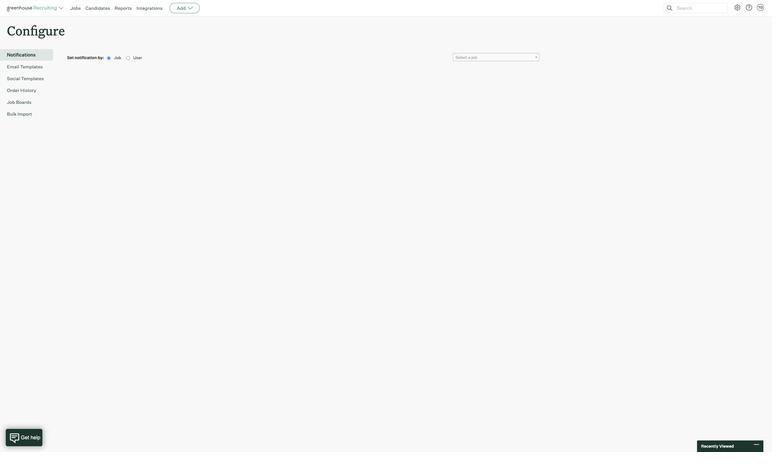 Task type: describe. For each thing, give the bounding box(es) containing it.
templates for social templates
[[21, 76, 44, 81]]

reports
[[115, 5, 132, 11]]

bulk
[[7, 111, 17, 117]]

import
[[18, 111, 32, 117]]

a
[[469, 55, 471, 60]]

history
[[20, 88, 36, 93]]

job boards
[[7, 99, 31, 105]]

select
[[456, 55, 468, 60]]

viewed
[[720, 444, 735, 449]]

td button
[[757, 3, 766, 12]]

recently viewed
[[702, 444, 735, 449]]

order
[[7, 88, 19, 93]]

social templates link
[[7, 75, 51, 82]]

configure
[[7, 22, 65, 39]]

candidates link
[[86, 5, 110, 11]]

social
[[7, 76, 20, 81]]

integrations link
[[137, 5, 163, 11]]

User radio
[[126, 56, 130, 60]]

notifications link
[[7, 51, 51, 58]]

boards
[[16, 99, 31, 105]]

td button
[[758, 4, 765, 11]]

social templates
[[7, 76, 44, 81]]



Task type: vqa. For each thing, say whether or not it's contained in the screenshot.
Select
yes



Task type: locate. For each thing, give the bounding box(es) containing it.
order history link
[[7, 87, 51, 94]]

job
[[114, 55, 122, 60], [7, 99, 15, 105]]

recently
[[702, 444, 719, 449]]

user
[[133, 55, 142, 60]]

by:
[[98, 55, 104, 60]]

bulk import
[[7, 111, 32, 117]]

templates
[[20, 64, 43, 70], [21, 76, 44, 81]]

order history
[[7, 88, 36, 93]]

1 horizontal spatial job
[[114, 55, 122, 60]]

add button
[[170, 3, 200, 13]]

notifications
[[7, 52, 36, 58]]

Search text field
[[676, 4, 723, 12]]

templates down email templates link
[[21, 76, 44, 81]]

job inside job boards link
[[7, 99, 15, 105]]

select a job link
[[453, 53, 540, 62]]

email templates link
[[7, 63, 51, 70]]

1 vertical spatial job
[[7, 99, 15, 105]]

1 vertical spatial templates
[[21, 76, 44, 81]]

job up bulk
[[7, 99, 15, 105]]

email templates
[[7, 64, 43, 70]]

select a job
[[456, 55, 478, 60]]

configure image
[[735, 4, 742, 11]]

Job radio
[[107, 56, 111, 60]]

jobs link
[[70, 5, 81, 11]]

set
[[67, 55, 74, 60]]

add
[[177, 5, 186, 11]]

0 horizontal spatial job
[[7, 99, 15, 105]]

reports link
[[115, 5, 132, 11]]

templates up social templates link
[[20, 64, 43, 70]]

email
[[7, 64, 19, 70]]

0 vertical spatial job
[[114, 55, 122, 60]]

0 vertical spatial templates
[[20, 64, 43, 70]]

job for job
[[114, 55, 122, 60]]

jobs
[[70, 5, 81, 11]]

bulk import link
[[7, 111, 51, 118]]

integrations
[[137, 5, 163, 11]]

job for job boards
[[7, 99, 15, 105]]

candidates
[[86, 5, 110, 11]]

templates for email templates
[[20, 64, 43, 70]]

set notification by:
[[67, 55, 105, 60]]

job boards link
[[7, 99, 51, 106]]

job right the 'job' option
[[114, 55, 122, 60]]

job
[[472, 55, 478, 60]]

greenhouse recruiting image
[[7, 5, 59, 12]]

notification
[[75, 55, 97, 60]]

td
[[759, 5, 764, 10]]



